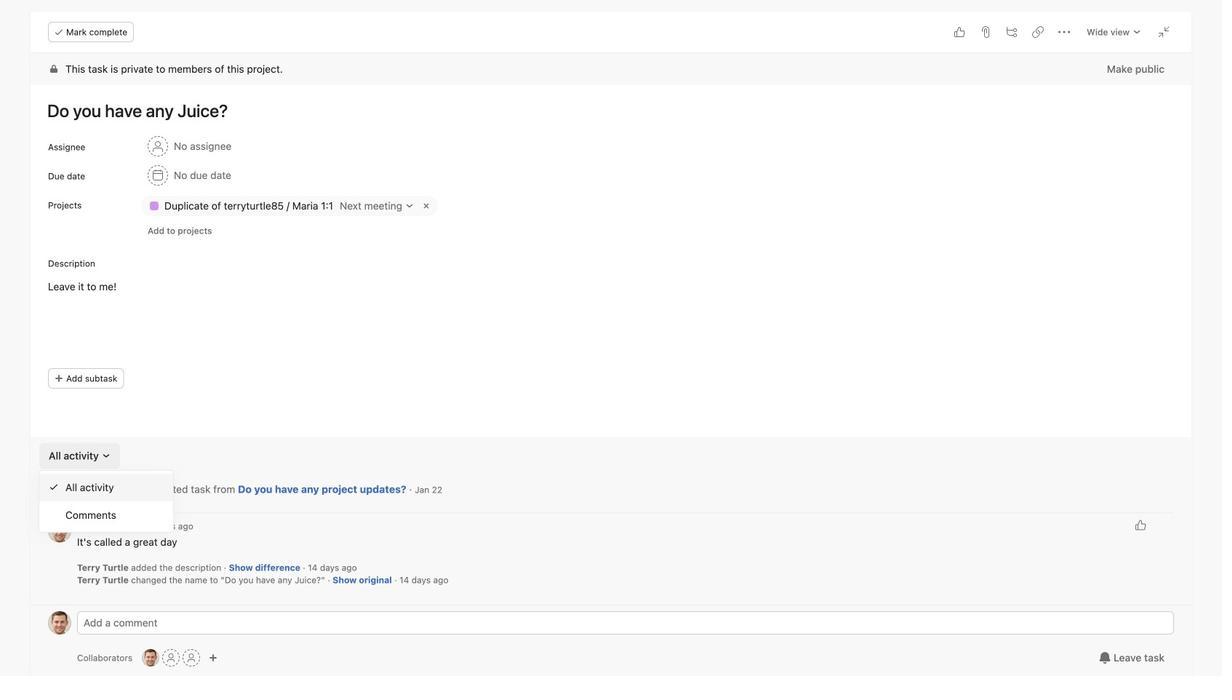 Task type: vqa. For each thing, say whether or not it's contained in the screenshot.
ROW to the middle
no



Task type: describe. For each thing, give the bounding box(es) containing it.
remove image
[[421, 200, 432, 212]]

open user profile image
[[48, 611, 71, 635]]

0 likes. click to like this task comment image
[[1135, 519, 1147, 531]]

add or remove collaborators image
[[209, 654, 218, 662]]

copy task link image
[[1033, 26, 1044, 38]]

collapse task pane image
[[1159, 26, 1170, 38]]

2 open user profile image from the top
[[48, 519, 71, 543]]

add or remove collaborators image
[[142, 649, 159, 667]]

add subtask image
[[1007, 26, 1018, 38]]

description document
[[32, 279, 1175, 311]]



Task type: locate. For each thing, give the bounding box(es) containing it.
main content
[[31, 53, 1192, 605]]

1 open user profile image from the top
[[48, 478, 71, 501]]

attachments: add a file to this task, do you have any juice? image
[[980, 26, 992, 38]]

Task Name text field
[[38, 94, 1175, 127]]

0 vertical spatial open user profile image
[[48, 478, 71, 501]]

do you have any juice? dialog
[[31, 12, 1192, 676]]

0 likes. click to like this task image
[[954, 26, 966, 38]]

more actions for this task image
[[1059, 26, 1071, 38]]

option
[[39, 474, 173, 501]]

all activity image
[[102, 452, 110, 460]]

open user profile image
[[48, 478, 71, 501], [48, 519, 71, 543]]

1 vertical spatial open user profile image
[[48, 519, 71, 543]]



